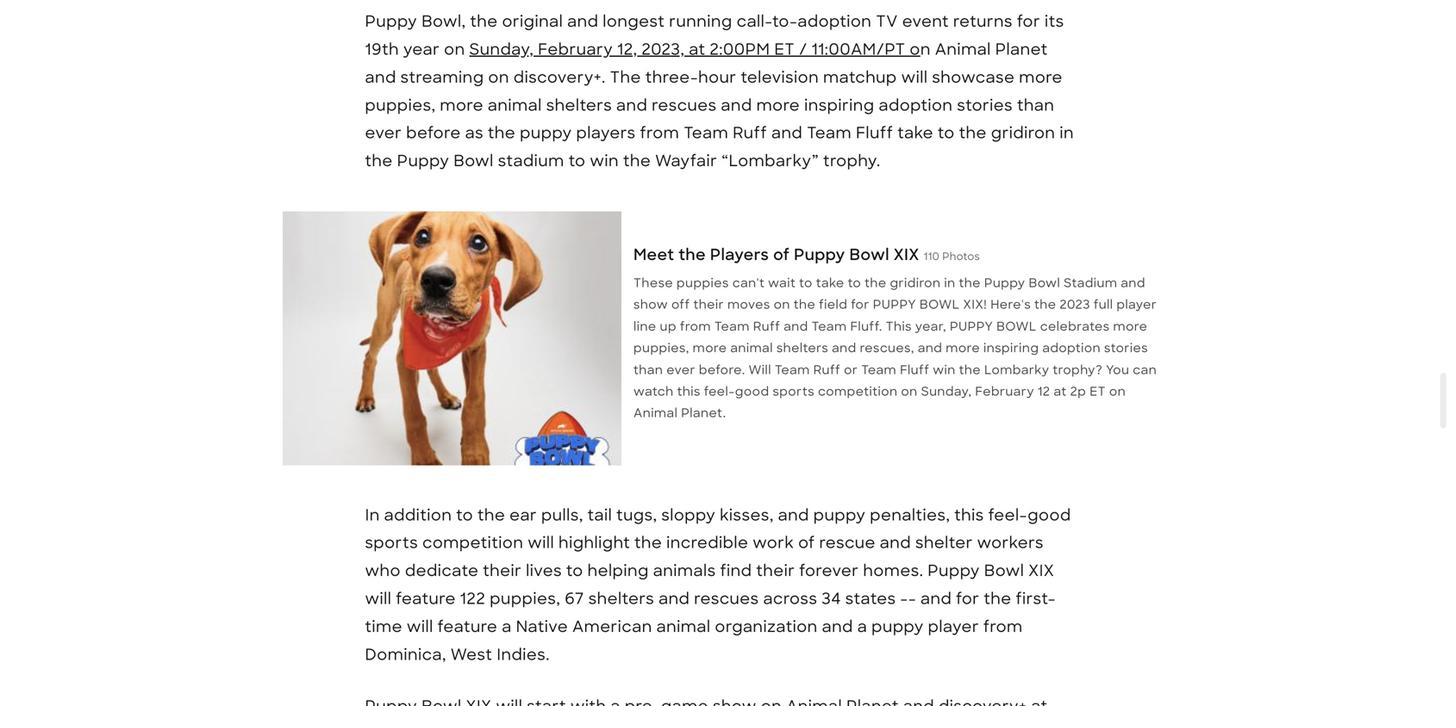 Task type: locate. For each thing, give the bounding box(es) containing it.
to inside in addition to the ear pulls, tail tugs, sloppy kisses, and puppy penalties, this feel-good sports competition will highlight
[[456, 505, 473, 526]]

1 vertical spatial than
[[634, 362, 663, 378]]

ruff up "lombarky"
[[733, 123, 767, 143]]

0 horizontal spatial animal
[[634, 406, 678, 422]]

xix up first- on the bottom of the page
[[1029, 561, 1054, 581]]

1 vertical spatial feature
[[438, 617, 498, 637]]

shelters down discovery+.
[[546, 95, 612, 115]]

feel- inside in addition to the ear pulls, tail tugs, sloppy kisses, and puppy penalties, this feel-good sports competition will highlight
[[988, 505, 1028, 526]]

gridiron inside 'n animal planet and streaming on discovery+. the three-hour television matchup will showcase more puppies, more animal shelters and rescues and more inspiring adoption stories than ever before as the puppy players from team ruff and team fluff take to the gridiron in the puppy bowl stadium to win the wayfair "lombarky" trophy.'
[[991, 123, 1055, 143]]

their down work in the right of the page
[[756, 561, 795, 581]]

from for players
[[640, 123, 679, 143]]

the
[[470, 11, 498, 32], [488, 123, 516, 143], [959, 123, 987, 143], [365, 151, 393, 171], [623, 151, 651, 171], [679, 245, 706, 265], [865, 275, 887, 291], [959, 275, 981, 291], [794, 297, 816, 313], [1034, 297, 1056, 313], [959, 362, 981, 378], [477, 505, 505, 526], [634, 533, 662, 554], [984, 589, 1012, 609]]

take up the "field"
[[816, 275, 844, 291]]

0 vertical spatial in
[[1060, 123, 1074, 143]]

1 vertical spatial at
[[1054, 384, 1067, 400]]

this up planet.
[[677, 384, 701, 400]]

0 horizontal spatial this
[[677, 384, 701, 400]]

for down shelter
[[956, 589, 980, 609]]

stadium
[[498, 151, 564, 171]]

player down shelter
[[928, 617, 979, 637]]

good
[[735, 384, 769, 400], [1028, 505, 1071, 526]]

1 horizontal spatial player
[[1117, 297, 1157, 313]]

0 vertical spatial competition
[[818, 384, 898, 400]]

original
[[502, 11, 563, 32]]

than inside these puppies can't wait to take to the gridiron in the puppy bowl stadium and show off their moves on the field for puppy bowl xix! here's the 2023 full player line up from team ruff and team fluff. this year, puppy bowl celebrates more puppies, more animal shelters and rescues, and more inspiring adoption stories than ever before. will team ruff or team fluff win the lombarky trophy? you can watch this feel-good sports competition on sunday, february 12 at 2p et on animal planet.
[[634, 362, 663, 378]]

for left its
[[1017, 11, 1040, 32]]

from inside 'n animal planet and streaming on discovery+. the three-hour television matchup will showcase more puppies, more animal shelters and rescues and more inspiring adoption stories than ever before as the puppy players from team ruff and team fluff take to the gridiron in the puppy bowl stadium to win the wayfair "lombarky" trophy.'
[[640, 123, 679, 143]]

will down o
[[901, 67, 928, 87]]

1 horizontal spatial animal
[[935, 39, 991, 60]]

bowl up year,
[[920, 297, 960, 313]]

on down you at the bottom of the page
[[1109, 384, 1126, 400]]

animal down watch
[[634, 406, 678, 422]]

this inside in addition to the ear pulls, tail tugs, sloppy kisses, and puppy penalties, this feel-good sports competition will highlight
[[954, 505, 984, 526]]

0 horizontal spatial than
[[634, 362, 663, 378]]

0 vertical spatial ruff
[[733, 123, 767, 143]]

0 horizontal spatial adoption
[[798, 11, 872, 32]]

win down year,
[[933, 362, 956, 378]]

in addition to the ear pulls, tail tugs, sloppy kisses, and puppy penalties, this feel-good sports competition will highlight
[[365, 505, 1071, 554]]

trophy?
[[1053, 362, 1103, 378]]

1 vertical spatial adoption
[[879, 95, 953, 115]]

0 vertical spatial february
[[538, 39, 613, 60]]

2 a from the left
[[857, 617, 867, 637]]

puppies, up before
[[365, 95, 436, 115]]

their up "122"
[[483, 561, 522, 581]]

of right work in the right of the page
[[798, 533, 815, 554]]

2 horizontal spatial their
[[756, 561, 795, 581]]

1 vertical spatial shelters
[[776, 341, 828, 356]]

1 horizontal spatial at
[[1054, 384, 1067, 400]]

2 vertical spatial puppies,
[[490, 589, 560, 609]]

from
[[640, 123, 679, 143], [680, 319, 711, 335], [983, 617, 1023, 637]]

fluff.
[[850, 319, 882, 335]]

2 vertical spatial from
[[983, 617, 1023, 637]]

line
[[634, 319, 656, 335]]

february
[[538, 39, 613, 60], [975, 384, 1034, 400]]

0 vertical spatial et
[[774, 39, 795, 60]]

and down 'the'
[[616, 95, 648, 115]]

to-
[[772, 11, 798, 32]]

competition down or
[[818, 384, 898, 400]]

from down first- on the bottom of the page
[[983, 617, 1023, 637]]

2 vertical spatial animal
[[656, 617, 711, 637]]

animal inside these puppies can't wait to take to the gridiron in the puppy bowl stadium and show off their moves on the field for puppy bowl xix! here's the 2023 full player line up from team ruff and team fluff. this year, puppy bowl celebrates more puppies, more animal shelters and rescues, and more inspiring adoption stories than ever before. will team ruff or team fluff win the lombarky trophy? you can watch this feel-good sports competition on sunday, february 12 at 2p et on animal planet.
[[730, 341, 773, 356]]

0 horizontal spatial at
[[689, 39, 705, 60]]

1 vertical spatial sunday,
[[921, 384, 972, 400]]

1 vertical spatial take
[[816, 275, 844, 291]]

stories inside these puppies can't wait to take to the gridiron in the puppy bowl stadium and show off their moves on the field for puppy bowl xix! here's the 2023 full player line up from team ruff and team fluff. this year, puppy bowl celebrates more puppies, more animal shelters and rescues, and more inspiring adoption stories than ever before. will team ruff or team fluff win the lombarky trophy? you can watch this feel-good sports competition on sunday, february 12 at 2p et on animal planet.
[[1104, 341, 1148, 356]]

hour
[[698, 67, 737, 87]]

homes.
[[863, 561, 923, 581]]

0 horizontal spatial feel-
[[704, 384, 735, 400]]

1 horizontal spatial puppy
[[813, 505, 866, 526]]

this
[[677, 384, 701, 400], [954, 505, 984, 526]]

1 horizontal spatial in
[[1060, 123, 1074, 143]]

2 - from the left
[[908, 589, 916, 609]]

and down 19th
[[365, 67, 396, 87]]

1 horizontal spatial gridiron
[[991, 123, 1055, 143]]

shelters down helping
[[588, 589, 654, 609]]

1 horizontal spatial a
[[857, 617, 867, 637]]

team down moves
[[714, 319, 750, 335]]

0 horizontal spatial inspiring
[[804, 95, 875, 115]]

bowl down the here's
[[997, 319, 1037, 335]]

animal
[[488, 95, 542, 115], [730, 341, 773, 356], [656, 617, 711, 637]]

and right the original
[[567, 11, 599, 32]]

longest
[[603, 11, 665, 32]]

ever inside 'n animal planet and streaming on discovery+. the three-hour television matchup will showcase more puppies, more animal shelters and rescues and more inspiring adoption stories than ever before as the puppy players from team ruff and team fluff take to the gridiron in the puppy bowl stadium to win the wayfair "lombarky" trophy.'
[[365, 123, 402, 143]]

0 vertical spatial take
[[897, 123, 934, 143]]

puppy
[[365, 11, 417, 32], [397, 151, 449, 171], [794, 245, 845, 265], [984, 275, 1025, 291], [928, 561, 980, 581]]

who
[[365, 561, 401, 581]]

this inside these puppies can't wait to take to the gridiron in the puppy bowl stadium and show off their moves on the field for puppy bowl xix! here's the 2023 full player line up from team ruff and team fluff. this year, puppy bowl celebrates more puppies, more animal shelters and rescues, and more inspiring adoption stories than ever before. will team ruff or team fluff win the lombarky trophy? you can watch this feel-good sports competition on sunday, february 12 at 2p et on animal planet.
[[677, 384, 701, 400]]

feel- up workers
[[988, 505, 1028, 526]]

0 vertical spatial player
[[1117, 297, 1157, 313]]

and up homes.
[[880, 533, 911, 554]]

2 horizontal spatial puppy
[[872, 617, 924, 637]]

0 horizontal spatial sports
[[365, 533, 418, 554]]

rescues inside 'n animal planet and streaming on discovery+. the three-hour television matchup will showcase more puppies, more animal shelters and rescues and more inspiring adoption stories than ever before as the puppy players from team ruff and team fluff take to the gridiron in the puppy bowl stadium to win the wayfair "lombarky" trophy.'
[[652, 95, 717, 115]]

1 horizontal spatial inspiring
[[984, 341, 1039, 356]]

2 vertical spatial shelters
[[588, 589, 654, 609]]

from inside these puppies can't wait to take to the gridiron in the puppy bowl stadium and show off their moves on the field for puppy bowl xix! here's the 2023 full player line up from team ruff and team fluff. this year, puppy bowl celebrates more puppies, more animal shelters and rescues, and more inspiring adoption stories than ever before. will team ruff or team fluff win the lombarky trophy? you can watch this feel-good sports competition on sunday, february 12 at 2p et on animal planet.
[[680, 319, 711, 335]]

puppy up the here's
[[984, 275, 1025, 291]]

1 horizontal spatial february
[[975, 384, 1034, 400]]

1 vertical spatial rescues
[[694, 589, 759, 609]]

wayfair
[[655, 151, 717, 171]]

adoption inside puppy bowl, the original and longest running call-to-adoption tv event returns for its 19th year on
[[798, 11, 872, 32]]

1 horizontal spatial sports
[[773, 384, 815, 400]]

and
[[567, 11, 599, 32], [365, 67, 396, 87], [616, 95, 648, 115], [721, 95, 752, 115], [771, 123, 803, 143], [1121, 275, 1145, 291], [784, 319, 808, 335], [832, 341, 856, 356], [918, 341, 942, 356], [778, 505, 809, 526], [880, 533, 911, 554], [659, 589, 690, 609], [921, 589, 952, 609], [822, 617, 853, 637]]

1 vertical spatial in
[[944, 275, 956, 291]]

1 horizontal spatial competition
[[818, 384, 898, 400]]

gridiron down 'showcase' at top right
[[991, 123, 1055, 143]]

on down bowl,
[[444, 39, 465, 60]]

0 horizontal spatial win
[[590, 151, 619, 171]]

animals
[[653, 561, 716, 581]]

rescues
[[652, 95, 717, 115], [694, 589, 759, 609]]

at inside these puppies can't wait to take to the gridiron in the puppy bowl stadium and show off their moves on the field for puppy bowl xix! here's the 2023 full player line up from team ruff and team fluff. this year, puppy bowl celebrates more puppies, more animal shelters and rescues, and more inspiring adoption stories than ever before. will team ruff or team fluff win the lombarky trophy? you can watch this feel-good sports competition on sunday, february 12 at 2p et on animal planet.
[[1054, 384, 1067, 400]]

puppy inside 'the incredible work of rescue and shelter workers who dedicate their lives to helping animals find their forever homes. puppy bowl xix will feature 122 puppies, 67 shelters and rescues across 34 states -- and for the first- time will feature a native american animal organization and a puppy player from dominica, west indies.'
[[872, 617, 924, 637]]

for inside these puppies can't wait to take to the gridiron in the puppy bowl stadium and show off their moves on the field for puppy bowl xix! here's the 2023 full player line up from team ruff and team fluff. this year, puppy bowl celebrates more puppies, more animal shelters and rescues, and more inspiring adoption stories than ever before. will team ruff or team fluff win the lombarky trophy? you can watch this feel-good sports competition on sunday, february 12 at 2p et on animal planet.
[[851, 297, 870, 313]]

than
[[1017, 95, 1054, 115], [634, 362, 663, 378]]

1 horizontal spatial et
[[1090, 384, 1106, 400]]

0 horizontal spatial fluff
[[856, 123, 893, 143]]

work
[[753, 533, 794, 554]]

ruff
[[733, 123, 767, 143], [753, 319, 780, 335], [813, 362, 841, 378]]

-
[[900, 589, 908, 609], [908, 589, 916, 609]]

american
[[572, 617, 652, 637]]

1 vertical spatial of
[[798, 533, 815, 554]]

of up wait
[[773, 245, 790, 265]]

1 horizontal spatial of
[[798, 533, 815, 554]]

good up workers
[[1028, 505, 1071, 526]]

0 vertical spatial feature
[[396, 589, 456, 609]]

dominica,
[[365, 645, 446, 665]]

0 vertical spatial than
[[1017, 95, 1054, 115]]

in
[[1060, 123, 1074, 143], [944, 275, 956, 291]]

will down the who
[[365, 589, 392, 609]]

full
[[1094, 297, 1113, 313]]

states
[[845, 589, 896, 609]]

1 vertical spatial good
[[1028, 505, 1071, 526]]

on inside puppy bowl, the original and longest running call-to-adoption tv event returns for its 19th year on
[[444, 39, 465, 60]]

1 vertical spatial feel-
[[988, 505, 1028, 526]]

win down players
[[590, 151, 619, 171]]

bowl
[[454, 151, 494, 171], [849, 245, 889, 265], [1029, 275, 1060, 291], [984, 561, 1024, 581]]

ever inside these puppies can't wait to take to the gridiron in the puppy bowl stadium and show off their moves on the field for puppy bowl xix! here's the 2023 full player line up from team ruff and team fluff. this year, puppy bowl celebrates more puppies, more animal shelters and rescues, and more inspiring adoption stories than ever before. will team ruff or team fluff win the lombarky trophy? you can watch this feel-good sports competition on sunday, february 12 at 2p et on animal planet.
[[666, 362, 696, 378]]

1 vertical spatial february
[[975, 384, 1034, 400]]

inspiring inside 'n animal planet and streaming on discovery+. the three-hour television matchup will showcase more puppies, more animal shelters and rescues and more inspiring adoption stories than ever before as the puppy players from team ruff and team fluff take to the gridiron in the puppy bowl stadium to win the wayfair "lombarky" trophy.'
[[804, 95, 875, 115]]

feature
[[396, 589, 456, 609], [438, 617, 498, 637]]

their inside these puppies can't wait to take to the gridiron in the puppy bowl stadium and show off their moves on the field for puppy bowl xix! here's the 2023 full player line up from team ruff and team fluff. this year, puppy bowl celebrates more puppies, more animal shelters and rescues, and more inspiring adoption stories than ever before. will team ruff or team fluff win the lombarky trophy? you can watch this feel-good sports competition on sunday, february 12 at 2p et on animal planet.
[[693, 297, 724, 313]]

highlight
[[559, 533, 630, 554]]

from down "off"
[[680, 319, 711, 335]]

67
[[565, 589, 584, 609]]

take
[[897, 123, 934, 143], [816, 275, 844, 291]]

sunday, inside these puppies can't wait to take to the gridiron in the puppy bowl stadium and show off their moves on the field for puppy bowl xix! here's the 2023 full player line up from team ruff and team fluff. this year, puppy bowl celebrates more puppies, more animal shelters and rescues, and more inspiring adoption stories than ever before. will team ruff or team fluff win the lombarky trophy? you can watch this feel-good sports competition on sunday, february 12 at 2p et on animal planet.
[[921, 384, 972, 400]]

good inside these puppies can't wait to take to the gridiron in the puppy bowl stadium and show off their moves on the field for puppy bowl xix! here's the 2023 full player line up from team ruff and team fluff. this year, puppy bowl celebrates more puppies, more animal shelters and rescues, and more inspiring adoption stories than ever before. will team ruff or team fluff win the lombarky trophy? you can watch this feel-good sports competition on sunday, february 12 at 2p et on animal planet.
[[735, 384, 769, 400]]

bowl
[[920, 297, 960, 313], [997, 319, 1037, 335]]

0 horizontal spatial stories
[[957, 95, 1013, 115]]

ever up watch
[[666, 362, 696, 378]]

team
[[684, 123, 729, 143], [807, 123, 852, 143], [714, 319, 750, 335], [812, 319, 847, 335], [775, 362, 810, 378], [861, 362, 897, 378]]

0 vertical spatial sports
[[773, 384, 815, 400]]

stories up you at the bottom of the page
[[1104, 341, 1148, 356]]

shelters down the "field"
[[776, 341, 828, 356]]

1 horizontal spatial feel-
[[988, 505, 1028, 526]]

0 vertical spatial xix
[[894, 245, 920, 265]]

0 horizontal spatial puppy
[[520, 123, 572, 143]]

xix inside 'the incredible work of rescue and shelter workers who dedicate their lives to helping animals find their forever homes. puppy bowl xix will feature 122 puppies, 67 shelters and rescues across 34 states -- and for the first- time will feature a native american animal organization and a puppy player from dominica, west indies.'
[[1029, 561, 1054, 581]]

feel- inside these puppies can't wait to take to the gridiron in the puppy bowl stadium and show off their moves on the field for puppy bowl xix! here's the 2023 full player line up from team ruff and team fluff. this year, puppy bowl celebrates more puppies, more animal shelters and rescues, and more inspiring adoption stories than ever before. will team ruff or team fluff win the lombarky trophy? you can watch this feel-good sports competition on sunday, february 12 at 2p et on animal planet.
[[704, 384, 735, 400]]

ruff left or
[[813, 362, 841, 378]]

sunday, down year,
[[921, 384, 972, 400]]

1 vertical spatial win
[[933, 362, 956, 378]]

tail
[[588, 505, 612, 526]]

stories
[[957, 95, 1013, 115], [1104, 341, 1148, 356]]

0 horizontal spatial sunday,
[[469, 39, 534, 60]]

the inside puppy bowl, the original and longest running call-to-adoption tv event returns for its 19th year on
[[470, 11, 498, 32]]

0 vertical spatial this
[[677, 384, 701, 400]]

1 vertical spatial this
[[954, 505, 984, 526]]

shelters inside 'the incredible work of rescue and shelter workers who dedicate their lives to helping animals find their forever homes. puppy bowl xix will feature 122 puppies, 67 shelters and rescues across 34 states -- and for the first- time will feature a native american animal organization and a puppy player from dominica, west indies.'
[[588, 589, 654, 609]]

puppies, up native at the bottom left of page
[[490, 589, 560, 609]]

than inside 'n animal planet and streaming on discovery+. the three-hour television matchup will showcase more puppies, more animal shelters and rescues and more inspiring adoption stories than ever before as the puppy players from team ruff and team fluff take to the gridiron in the puppy bowl stadium to win the wayfair "lombarky" trophy.'
[[1017, 95, 1054, 115]]

1 vertical spatial bowl
[[997, 319, 1037, 335]]

puppy inside 'the incredible work of rescue and shelter workers who dedicate their lives to helping animals find their forever homes. puppy bowl xix will feature 122 puppies, 67 shelters and rescues across 34 states -- and for the first- time will feature a native american animal organization and a puppy player from dominica, west indies.'
[[928, 561, 980, 581]]

planet.
[[681, 406, 726, 422]]

animal up will
[[730, 341, 773, 356]]

animal
[[935, 39, 991, 60], [634, 406, 678, 422]]

0 vertical spatial bowl
[[920, 297, 960, 313]]

animal inside 'the incredible work of rescue and shelter workers who dedicate their lives to helping animals find their forever homes. puppy bowl xix will feature 122 puppies, 67 shelters and rescues across 34 states -- and for the first- time will feature a native american animal organization and a puppy player from dominica, west indies.'
[[656, 617, 711, 637]]

sunday,
[[469, 39, 534, 60], [921, 384, 972, 400]]

puppy down before
[[397, 151, 449, 171]]

team down rescues,
[[861, 362, 897, 378]]

1 vertical spatial et
[[1090, 384, 1106, 400]]

team down the "field"
[[812, 319, 847, 335]]

event
[[902, 11, 949, 32]]

0 horizontal spatial gridiron
[[890, 275, 941, 291]]

1 horizontal spatial puppies,
[[490, 589, 560, 609]]

"lombarky"
[[722, 151, 819, 171]]

addition
[[384, 505, 452, 526]]

0 vertical spatial win
[[590, 151, 619, 171]]

to right addition
[[456, 505, 473, 526]]

on inside 'n animal planet and streaming on discovery+. the three-hour television matchup will showcase more puppies, more animal shelters and rescues and more inspiring adoption stories than ever before as the puppy players from team ruff and team fluff take to the gridiron in the puppy bowl stadium to win the wayfair "lombarky" trophy.'
[[488, 67, 509, 87]]

team up trophy.
[[807, 123, 852, 143]]

and down 34
[[822, 617, 853, 637]]

from up the wayfair
[[640, 123, 679, 143]]

from inside 'the incredible work of rescue and shelter workers who dedicate their lives to helping animals find their forever homes. puppy bowl xix will feature 122 puppies, 67 shelters and rescues across 34 states -- and for the first- time will feature a native american animal organization and a puppy player from dominica, west indies.'
[[983, 617, 1023, 637]]

puppy up 19th
[[365, 11, 417, 32]]

puppy up stadium on the top left of page
[[520, 123, 572, 143]]

1 vertical spatial ever
[[666, 362, 696, 378]]

1 horizontal spatial xix
[[1029, 561, 1054, 581]]

0 vertical spatial animal
[[488, 95, 542, 115]]

forever
[[799, 561, 859, 581]]

adoption down celebrates at the top right of the page
[[1042, 341, 1101, 356]]

1 vertical spatial from
[[680, 319, 711, 335]]

puppy up this
[[873, 297, 916, 313]]

adoption inside 'n animal planet and streaming on discovery+. the three-hour television matchup will showcase more puppies, more animal shelters and rescues and more inspiring adoption stories than ever before as the puppy players from team ruff and team fluff take to the gridiron in the puppy bowl stadium to win the wayfair "lombarky" trophy.'
[[879, 95, 953, 115]]

1 horizontal spatial take
[[897, 123, 934, 143]]

puppies, down up
[[634, 341, 689, 356]]

competition
[[818, 384, 898, 400], [422, 533, 524, 554]]

on
[[444, 39, 465, 60], [488, 67, 509, 87], [774, 297, 790, 313], [901, 384, 918, 400], [1109, 384, 1126, 400]]

0 horizontal spatial good
[[735, 384, 769, 400]]

ever
[[365, 123, 402, 143], [666, 362, 696, 378]]

1 horizontal spatial fluff
[[900, 362, 929, 378]]

0 horizontal spatial of
[[773, 245, 790, 265]]

animal down discovery+.
[[488, 95, 542, 115]]

2 horizontal spatial animal
[[730, 341, 773, 356]]

win
[[590, 151, 619, 171], [933, 362, 956, 378]]

animal down animals
[[656, 617, 711, 637]]

1 - from the left
[[900, 589, 908, 609]]

feature down dedicate
[[396, 589, 456, 609]]

animal inside 'n animal planet and streaming on discovery+. the three-hour television matchup will showcase more puppies, more animal shelters and rescues and more inspiring adoption stories than ever before as the puppy players from team ruff and team fluff take to the gridiron in the puppy bowl stadium to win the wayfair "lombarky" trophy.'
[[488, 95, 542, 115]]

ruff down moves
[[753, 319, 780, 335]]

animal inside 'n animal planet and streaming on discovery+. the three-hour television matchup will showcase more puppies, more animal shelters and rescues and more inspiring adoption stories than ever before as the puppy players from team ruff and team fluff take to the gridiron in the puppy bowl stadium to win the wayfair "lombarky" trophy.'
[[935, 39, 991, 60]]

1 vertical spatial for
[[851, 297, 870, 313]]

puppy down shelter
[[928, 561, 980, 581]]

gridiron inside these puppies can't wait to take to the gridiron in the puppy bowl stadium and show off their moves on the field for puppy bowl xix! here's the 2023 full player line up from team ruff and team fluff. this year, puppy bowl celebrates more puppies, more animal shelters and rescues, and more inspiring adoption stories than ever before. will team ruff or team fluff win the lombarky trophy? you can watch this feel-good sports competition on sunday, february 12 at 2p et on animal planet.
[[890, 275, 941, 291]]

ever left before
[[365, 123, 402, 143]]

0 horizontal spatial player
[[928, 617, 979, 637]]

feel-
[[704, 384, 735, 400], [988, 505, 1028, 526]]

native
[[516, 617, 568, 637]]

fluff up trophy.
[[856, 123, 893, 143]]

fluff down rescues,
[[900, 362, 929, 378]]

puppy down states
[[872, 617, 924, 637]]

0 horizontal spatial take
[[816, 275, 844, 291]]

at
[[689, 39, 705, 60], [1054, 384, 1067, 400]]

0 horizontal spatial ever
[[365, 123, 402, 143]]

gridiron down 110
[[890, 275, 941, 291]]

0 vertical spatial shelters
[[546, 95, 612, 115]]

animal up 'showcase' at top right
[[935, 39, 991, 60]]

a up indies.
[[502, 617, 512, 637]]

will
[[901, 67, 928, 87], [528, 533, 554, 554], [365, 589, 392, 609], [407, 617, 433, 637]]

bowl left 110
[[849, 245, 889, 265]]

bowl inside 'n animal planet and streaming on discovery+. the three-hour television matchup will showcase more puppies, more animal shelters and rescues and more inspiring adoption stories than ever before as the puppy players from team ruff and team fluff take to the gridiron in the puppy bowl stadium to win the wayfair "lombarky" trophy.'
[[454, 151, 494, 171]]

34
[[822, 589, 841, 609]]

0 vertical spatial inspiring
[[804, 95, 875, 115]]

inspiring up lombarky
[[984, 341, 1039, 356]]

a down states
[[857, 617, 867, 637]]

and inside in addition to the ear pulls, tail tugs, sloppy kisses, and puppy penalties, this feel-good sports competition will highlight
[[778, 505, 809, 526]]

et right 2p
[[1090, 384, 1106, 400]]

1 vertical spatial animal
[[730, 341, 773, 356]]

will up lives
[[528, 533, 554, 554]]

et left /
[[774, 39, 795, 60]]

player right full
[[1117, 297, 1157, 313]]

take down 'showcase' at top right
[[897, 123, 934, 143]]

rescues inside 'the incredible work of rescue and shelter workers who dedicate their lives to helping animals find their forever homes. puppy bowl xix will feature 122 puppies, 67 shelters and rescues across 34 states -- and for the first- time will feature a native american animal organization and a puppy player from dominica, west indies.'
[[694, 589, 759, 609]]

meet
[[634, 245, 674, 265]]

1 vertical spatial puppy
[[813, 505, 866, 526]]

2p
[[1070, 384, 1086, 400]]

puppy inside 'n animal planet and streaming on discovery+. the three-hour television matchup will showcase more puppies, more animal shelters and rescues and more inspiring adoption stories than ever before as the puppy players from team ruff and team fluff take to the gridiron in the puppy bowl stadium to win the wayfair "lombarky" trophy.'
[[520, 123, 572, 143]]

planet
[[995, 39, 1048, 60]]

sunday, down the original
[[469, 39, 534, 60]]

and inside puppy bowl, the original and longest running call-to-adoption tv event returns for its 19th year on
[[567, 11, 599, 32]]

gridiron
[[991, 123, 1055, 143], [890, 275, 941, 291]]

et
[[774, 39, 795, 60], [1090, 384, 1106, 400]]

their down puppies
[[693, 297, 724, 313]]

ruff for rescues
[[733, 123, 767, 143]]

feature up west
[[438, 617, 498, 637]]

0 vertical spatial fluff
[[856, 123, 893, 143]]

as
[[465, 123, 484, 143]]

ruff inside 'n animal planet and streaming on discovery+. the three-hour television matchup will showcase more puppies, more animal shelters and rescues and more inspiring adoption stories than ever before as the puppy players from team ruff and team fluff take to the gridiron in the puppy bowl stadium to win the wayfair "lombarky" trophy.'
[[733, 123, 767, 143]]

0 horizontal spatial a
[[502, 617, 512, 637]]

1 vertical spatial fluff
[[900, 362, 929, 378]]

good down will
[[735, 384, 769, 400]]

sloppy
[[661, 505, 716, 526]]

adoption up 11:00am/pt
[[798, 11, 872, 32]]

1 vertical spatial competition
[[422, 533, 524, 554]]

xix
[[894, 245, 920, 265], [1029, 561, 1054, 581]]

find
[[720, 561, 752, 581]]

stories down 'showcase' at top right
[[957, 95, 1013, 115]]

than up watch
[[634, 362, 663, 378]]

at down the running
[[689, 39, 705, 60]]

indies.
[[497, 645, 550, 665]]

0 vertical spatial good
[[735, 384, 769, 400]]

fluff inside these puppies can't wait to take to the gridiron in the puppy bowl stadium and show off their moves on the field for puppy bowl xix! here's the 2023 full player line up from team ruff and team fluff. this year, puppy bowl celebrates more puppies, more animal shelters and rescues, and more inspiring adoption stories than ever before. will team ruff or team fluff win the lombarky trophy? you can watch this feel-good sports competition on sunday, february 12 at 2p et on animal planet.
[[900, 362, 929, 378]]

of inside 'the incredible work of rescue and shelter workers who dedicate their lives to helping animals find their forever homes. puppy bowl xix will feature 122 puppies, 67 shelters and rescues across 34 states -- and for the first- time will feature a native american animal organization and a puppy player from dominica, west indies.'
[[798, 533, 815, 554]]

2 horizontal spatial for
[[1017, 11, 1040, 32]]

inspiring down matchup
[[804, 95, 875, 115]]

than down the planet
[[1017, 95, 1054, 115]]

and up "lombarky"
[[771, 123, 803, 143]]

competition inside these puppies can't wait to take to the gridiron in the puppy bowl stadium and show off their moves on the field for puppy bowl xix! here's the 2023 full player line up from team ruff and team fluff. this year, puppy bowl celebrates more puppies, more animal shelters and rescues, and more inspiring adoption stories than ever before. will team ruff or team fluff win the lombarky trophy? you can watch this feel-good sports competition on sunday, february 12 at 2p et on animal planet.
[[818, 384, 898, 400]]

to up 67
[[566, 561, 583, 581]]

for
[[1017, 11, 1040, 32], [851, 297, 870, 313], [956, 589, 980, 609]]

and right stadium
[[1121, 275, 1145, 291]]

1 horizontal spatial good
[[1028, 505, 1071, 526]]

0 horizontal spatial for
[[851, 297, 870, 313]]

1 horizontal spatial than
[[1017, 95, 1054, 115]]

february down lombarky
[[975, 384, 1034, 400]]

o
[[910, 39, 920, 60]]

bowl down as
[[454, 151, 494, 171]]

1 horizontal spatial for
[[956, 589, 980, 609]]

puppy bowl, the original and longest running call-to-adoption tv event returns for its 19th year on
[[365, 11, 1064, 60]]

for up fluff.
[[851, 297, 870, 313]]

puppy
[[873, 297, 916, 313], [950, 319, 993, 335]]

1 vertical spatial ruff
[[753, 319, 780, 335]]

0 vertical spatial gridiron
[[991, 123, 1055, 143]]



Task type: describe. For each thing, give the bounding box(es) containing it.
february inside these puppies can't wait to take to the gridiron in the puppy bowl stadium and show off their moves on the field for puppy bowl xix! here's the 2023 full player line up from team ruff and team fluff. this year, puppy bowl celebrates more puppies, more animal shelters and rescues, and more inspiring adoption stories than ever before. will team ruff or team fluff win the lombarky trophy? you can watch this feel-good sports competition on sunday, february 12 at 2p et on animal planet.
[[975, 384, 1034, 400]]

to down players
[[569, 151, 586, 171]]

will inside 'n animal planet and streaming on discovery+. the three-hour television matchup will showcase more puppies, more animal shelters and rescues and more inspiring adoption stories than ever before as the puppy players from team ruff and team fluff take to the gridiron in the puppy bowl stadium to win the wayfair "lombarky" trophy.'
[[901, 67, 928, 87]]

n
[[920, 39, 931, 60]]

moves
[[727, 297, 770, 313]]

xix!
[[963, 297, 987, 313]]

will up dominica,
[[407, 617, 433, 637]]

stories inside 'n animal planet and streaming on discovery+. the three-hour television matchup will showcase more puppies, more animal shelters and rescues and more inspiring adoption stories than ever before as the puppy players from team ruff and team fluff take to the gridiron in the puppy bowl stadium to win the wayfair "lombarky" trophy.'
[[957, 95, 1013, 115]]

0 horizontal spatial their
[[483, 561, 522, 581]]

celebrates
[[1040, 319, 1110, 335]]

streaming
[[401, 67, 484, 87]]

for inside puppy bowl, the original and longest running call-to-adoption tv event returns for its 19th year on
[[1017, 11, 1040, 32]]

discovery+.
[[514, 67, 606, 87]]

before.
[[699, 362, 745, 378]]

ruff for the
[[753, 319, 780, 335]]

2:00pm
[[710, 39, 770, 60]]

puppies, inside 'the incredible work of rescue and shelter workers who dedicate their lives to helping animals find their forever homes. puppy bowl xix will feature 122 puppies, 67 shelters and rescues across 34 states -- and for the first- time will feature a native american animal organization and a puppy player from dominica, west indies.'
[[490, 589, 560, 609]]

penalties,
[[870, 505, 950, 526]]

bowl inside these puppies can't wait to take to the gridiron in the puppy bowl stadium and show off their moves on the field for puppy bowl xix! here's the 2023 full player line up from team ruff and team fluff. this year, puppy bowl celebrates more puppies, more animal shelters and rescues, and more inspiring adoption stories than ever before. will team ruff or team fluff win the lombarky trophy? you can watch this feel-good sports competition on sunday, february 12 at 2p et on animal planet.
[[1029, 275, 1060, 291]]

to down 'showcase' at top right
[[938, 123, 955, 143]]

take inside 'n animal planet and streaming on discovery+. the three-hour television matchup will showcase more puppies, more animal shelters and rescues and more inspiring adoption stories than ever before as the puppy players from team ruff and team fluff take to the gridiron in the puppy bowl stadium to win the wayfair "lombarky" trophy.'
[[897, 123, 934, 143]]

television
[[741, 67, 819, 87]]

0 vertical spatial sunday,
[[469, 39, 534, 60]]

competition inside in addition to the ear pulls, tail tugs, sloppy kisses, and puppy penalties, this feel-good sports competition will highlight
[[422, 533, 524, 554]]

lombarky
[[984, 362, 1049, 378]]

photos
[[942, 250, 980, 263]]

2023
[[1060, 297, 1090, 313]]

puppy inside in addition to the ear pulls, tail tugs, sloppy kisses, and puppy penalties, this feel-good sports competition will highlight
[[813, 505, 866, 526]]

this
[[886, 319, 912, 335]]

fluff inside 'n animal planet and streaming on discovery+. the three-hour television matchup will showcase more puppies, more animal shelters and rescues and more inspiring adoption stories than ever before as the puppy players from team ruff and team fluff take to the gridiron in the puppy bowl stadium to win the wayfair "lombarky" trophy.'
[[856, 123, 893, 143]]

stadium
[[1064, 275, 1117, 291]]

you
[[1106, 362, 1129, 378]]

can't
[[732, 275, 765, 291]]

first-
[[1016, 589, 1056, 609]]

puppies, inside 'n animal planet and streaming on discovery+. the three-hour television matchup will showcase more puppies, more animal shelters and rescues and more inspiring adoption stories than ever before as the puppy players from team ruff and team fluff take to the gridiron in the puppy bowl stadium to win the wayfair "lombarky" trophy.'
[[365, 95, 436, 115]]

on down wait
[[774, 297, 790, 313]]

puppies, inside these puppies can't wait to take to the gridiron in the puppy bowl stadium and show off their moves on the field for puppy bowl xix! here's the 2023 full player line up from team ruff and team fluff. this year, puppy bowl celebrates more puppies, more animal shelters and rescues, and more inspiring adoption stories than ever before. will team ruff or team fluff win the lombarky trophy? you can watch this feel-good sports competition on sunday, february 12 at 2p et on animal planet.
[[634, 341, 689, 356]]

110
[[924, 250, 940, 263]]

0 vertical spatial at
[[689, 39, 705, 60]]

puppy inside 'n animal planet and streaming on discovery+. the three-hour television matchup will showcase more puppies, more animal shelters and rescues and more inspiring adoption stories than ever before as the puppy players from team ruff and team fluff take to the gridiron in the puppy bowl stadium to win the wayfair "lombarky" trophy.'
[[397, 151, 449, 171]]

more up as
[[440, 95, 484, 115]]

11:00am/pt
[[812, 39, 905, 60]]

up
[[660, 319, 677, 335]]

of for rescue
[[798, 533, 815, 554]]

across
[[763, 589, 817, 609]]

in
[[365, 505, 380, 526]]

tugs,
[[616, 505, 657, 526]]

workers
[[977, 533, 1044, 554]]

kisses,
[[720, 505, 774, 526]]

more down the planet
[[1019, 67, 1063, 87]]

in inside 'n animal planet and streaming on discovery+. the three-hour television matchup will showcase more puppies, more animal shelters and rescues and more inspiring adoption stories than ever before as the puppy players from team ruff and team fluff take to the gridiron in the puppy bowl stadium to win the wayfair "lombarky" trophy.'
[[1060, 123, 1074, 143]]

et inside these puppies can't wait to take to the gridiron in the puppy bowl stadium and show off their moves on the field for puppy bowl xix! here's the 2023 full player line up from team ruff and team fluff. this year, puppy bowl celebrates more puppies, more animal shelters and rescues, and more inspiring adoption stories than ever before. will team ruff or team fluff win the lombarky trophy? you can watch this feel-good sports competition on sunday, february 12 at 2p et on animal planet.
[[1090, 384, 1106, 400]]

1 vertical spatial puppy
[[950, 319, 993, 335]]

year
[[403, 39, 440, 60]]

field
[[819, 297, 848, 313]]

to up fluff.
[[848, 275, 861, 291]]

the
[[610, 67, 641, 87]]

west
[[451, 645, 492, 665]]

win inside these puppies can't wait to take to the gridiron in the puppy bowl stadium and show off their moves on the field for puppy bowl xix! here's the 2023 full player line up from team ruff and team fluff. this year, puppy bowl celebrates more puppies, more animal shelters and rescues, and more inspiring adoption stories than ever before. will team ruff or team fluff win the lombarky trophy? you can watch this feel-good sports competition on sunday, february 12 at 2p et on animal planet.
[[933, 362, 956, 378]]

will inside in addition to the ear pulls, tail tugs, sloppy kisses, and puppy penalties, this feel-good sports competition will highlight
[[528, 533, 554, 554]]

returns
[[953, 11, 1013, 32]]

shelters inside these puppies can't wait to take to the gridiron in the puppy bowl stadium and show off their moves on the field for puppy bowl xix! here's the 2023 full player line up from team ruff and team fluff. this year, puppy bowl celebrates more puppies, more animal shelters and rescues, and more inspiring adoption stories than ever before. will team ruff or team fluff win the lombarky trophy? you can watch this feel-good sports competition on sunday, february 12 at 2p et on animal planet.
[[776, 341, 828, 356]]

team up the wayfair
[[684, 123, 729, 143]]

and up or
[[832, 341, 856, 356]]

matchup
[[823, 67, 897, 87]]

more up before.
[[693, 341, 727, 356]]

1 a from the left
[[502, 617, 512, 637]]

three-
[[645, 67, 698, 87]]

puppy up wait
[[794, 245, 845, 265]]

0 vertical spatial puppy
[[873, 297, 916, 313]]

show
[[634, 297, 668, 313]]

lives
[[526, 561, 562, 581]]

2 vertical spatial ruff
[[813, 362, 841, 378]]

sunday, february 12, 2023, at 2:00pm et / 11:00am/pt o
[[469, 39, 920, 60]]

its
[[1045, 11, 1064, 32]]

tv
[[876, 11, 898, 32]]

rescues,
[[860, 341, 914, 356]]

watch
[[634, 384, 674, 400]]

more up you at the bottom of the page
[[1113, 319, 1148, 335]]

2023,
[[642, 39, 685, 60]]

wait
[[768, 275, 796, 291]]

in inside these puppies can't wait to take to the gridiron in the puppy bowl stadium and show off their moves on the field for puppy bowl xix! here's the 2023 full player line up from team ruff and team fluff. this year, puppy bowl celebrates more puppies, more animal shelters and rescues, and more inspiring adoption stories than ever before. will team ruff or team fluff win the lombarky trophy? you can watch this feel-good sports competition on sunday, february 12 at 2p et on animal planet.
[[944, 275, 956, 291]]

and down animals
[[659, 589, 690, 609]]

122
[[460, 589, 486, 609]]

team right will
[[775, 362, 810, 378]]

dedicate
[[405, 561, 479, 581]]

sports inside in addition to the ear pulls, tail tugs, sloppy kisses, and puppy penalties, this feel-good sports competition will highlight
[[365, 533, 418, 554]]

good inside in addition to the ear pulls, tail tugs, sloppy kisses, and puppy penalties, this feel-good sports competition will highlight
[[1028, 505, 1071, 526]]

take inside these puppies can't wait to take to the gridiron in the puppy bowl stadium and show off their moves on the field for puppy bowl xix! here's the 2023 full player line up from team ruff and team fluff. this year, puppy bowl celebrates more puppies, more animal shelters and rescues, and more inspiring adoption stories than ever before. will team ruff or team fluff win the lombarky trophy? you can watch this feel-good sports competition on sunday, february 12 at 2p et on animal planet.
[[816, 275, 844, 291]]

call-
[[737, 11, 772, 32]]

bowl inside 'the incredible work of rescue and shelter workers who dedicate their lives to helping animals find their forever homes. puppy bowl xix will feature 122 puppies, 67 shelters and rescues across 34 states -- and for the first- time will feature a native american animal organization and a puppy player from dominica, west indies.'
[[984, 561, 1024, 581]]

animal inside these puppies can't wait to take to the gridiron in the puppy bowl stadium and show off their moves on the field for puppy bowl xix! here's the 2023 full player line up from team ruff and team fluff. this year, puppy bowl celebrates more puppies, more animal shelters and rescues, and more inspiring adoption stories than ever before. will team ruff or team fluff win the lombarky trophy? you can watch this feel-good sports competition on sunday, february 12 at 2p et on animal planet.
[[634, 406, 678, 422]]

from for up
[[680, 319, 711, 335]]

trophy.
[[823, 151, 881, 171]]

shelter
[[915, 533, 973, 554]]

players
[[710, 245, 769, 265]]

n animal planet and streaming on discovery+. the three-hour television matchup will showcase more puppies, more animal shelters and rescues and more inspiring adoption stories than ever before as the puppy players from team ruff and team fluff take to the gridiron in the puppy bowl stadium to win the wayfair "lombarky" trophy.
[[365, 39, 1074, 171]]

inspiring inside these puppies can't wait to take to the gridiron in the puppy bowl stadium and show off their moves on the field for puppy bowl xix! here's the 2023 full player line up from team ruff and team fluff. this year, puppy bowl celebrates more puppies, more animal shelters and rescues, and more inspiring adoption stories than ever before. will team ruff or team fluff win the lombarky trophy? you can watch this feel-good sports competition on sunday, february 12 at 2p et on animal planet.
[[984, 341, 1039, 356]]

incredible
[[666, 533, 748, 554]]

win inside 'n animal planet and streaming on discovery+. the three-hour television matchup will showcase more puppies, more animal shelters and rescues and more inspiring adoption stories than ever before as the puppy players from team ruff and team fluff take to the gridiron in the puppy bowl stadium to win the wayfair "lombarky" trophy.'
[[590, 151, 619, 171]]

players
[[576, 123, 636, 143]]

organization
[[715, 617, 818, 637]]

adoption inside these puppies can't wait to take to the gridiron in the puppy bowl stadium and show off their moves on the field for puppy bowl xix! here's the 2023 full player line up from team ruff and team fluff. this year, puppy bowl celebrates more puppies, more animal shelters and rescues, and more inspiring adoption stories than ever before. will team ruff or team fluff win the lombarky trophy? you can watch this feel-good sports competition on sunday, february 12 at 2p et on animal planet.
[[1042, 341, 1101, 356]]

running
[[669, 11, 732, 32]]

player inside these puppies can't wait to take to the gridiron in the puppy bowl stadium and show off their moves on the field for puppy bowl xix! here's the 2023 full player line up from team ruff and team fluff. this year, puppy bowl celebrates more puppies, more animal shelters and rescues, and more inspiring adoption stories than ever before. will team ruff or team fluff win the lombarky trophy? you can watch this feel-good sports competition on sunday, february 12 at 2p et on animal planet.
[[1117, 297, 1157, 313]]

off
[[671, 297, 690, 313]]

more down year,
[[946, 341, 980, 356]]

to inside 'the incredible work of rescue and shelter workers who dedicate their lives to helping animals find their forever homes. puppy bowl xix will feature 122 puppies, 67 shelters and rescues across 34 states -- and for the first- time will feature a native american animal organization and a puppy player from dominica, west indies.'
[[566, 561, 583, 581]]

puppy inside puppy bowl, the original and longest running call-to-adoption tv event returns for its 19th year on
[[365, 11, 417, 32]]

these puppies can't wait to take to the gridiron in the puppy bowl stadium and show off their moves on the field for puppy bowl xix! here's the 2023 full player line up from team ruff and team fluff. this year, puppy bowl celebrates more puppies, more animal shelters and rescues, and more inspiring adoption stories than ever before. will team ruff or team fluff win the lombarky trophy? you can watch this feel-good sports competition on sunday, february 12 at 2p et on animal planet.
[[634, 275, 1157, 422]]

meet the players of puppy bowl xix 110 photos
[[634, 245, 980, 265]]

pulls,
[[541, 505, 583, 526]]

before
[[406, 123, 461, 143]]

and down homes.
[[921, 589, 952, 609]]

more down television
[[756, 95, 800, 115]]

time
[[365, 617, 403, 637]]

the inside in addition to the ear pulls, tail tugs, sloppy kisses, and puppy penalties, this feel-good sports competition will highlight
[[477, 505, 505, 526]]

rescue
[[819, 533, 876, 554]]

player inside 'the incredible work of rescue and shelter workers who dedicate their lives to helping animals find their forever homes. puppy bowl xix will feature 122 puppies, 67 shelters and rescues across 34 states -- and for the first- time will feature a native american animal organization and a puppy player from dominica, west indies.'
[[928, 617, 979, 637]]

and down wait
[[784, 319, 808, 335]]

year,
[[915, 319, 946, 335]]

can
[[1133, 362, 1157, 378]]

or
[[844, 362, 858, 378]]

will
[[749, 362, 771, 378]]

ear
[[510, 505, 537, 526]]

1 horizontal spatial bowl
[[997, 319, 1037, 335]]

helping
[[588, 561, 649, 581]]

19th
[[365, 39, 399, 60]]

0 horizontal spatial xix
[[894, 245, 920, 265]]

for inside 'the incredible work of rescue and shelter workers who dedicate their lives to helping animals find their forever homes. puppy bowl xix will feature 122 puppies, 67 shelters and rescues across 34 states -- and for the first- time will feature a native american animal organization and a puppy player from dominica, west indies.'
[[956, 589, 980, 609]]

12,
[[617, 39, 637, 60]]

shelters inside 'n animal planet and streaming on discovery+. the three-hour television matchup will showcase more puppies, more animal shelters and rescues and more inspiring adoption stories than ever before as the puppy players from team ruff and team fluff take to the gridiron in the puppy bowl stadium to win the wayfair "lombarky" trophy.'
[[546, 95, 612, 115]]

0 horizontal spatial february
[[538, 39, 613, 60]]

and down hour
[[721, 95, 752, 115]]

sports inside these puppies can't wait to take to the gridiron in the puppy bowl stadium and show off their moves on the field for puppy bowl xix! here's the 2023 full player line up from team ruff and team fluff. this year, puppy bowl celebrates more puppies, more animal shelters and rescues, and more inspiring adoption stories than ever before. will team ruff or team fluff win the lombarky trophy? you can watch this feel-good sports competition on sunday, february 12 at 2p et on animal planet.
[[773, 384, 815, 400]]

0 horizontal spatial et
[[774, 39, 795, 60]]

to right wait
[[799, 275, 813, 291]]

meet the players of puppy bowl xix image
[[283, 212, 622, 466]]

/
[[799, 39, 807, 60]]

puppies
[[677, 275, 729, 291]]

puppy inside these puppies can't wait to take to the gridiron in the puppy bowl stadium and show off their moves on the field for puppy bowl xix! here's the 2023 full player line up from team ruff and team fluff. this year, puppy bowl celebrates more puppies, more animal shelters and rescues, and more inspiring adoption stories than ever before. will team ruff or team fluff win the lombarky trophy? you can watch this feel-good sports competition on sunday, february 12 at 2p et on animal planet.
[[984, 275, 1025, 291]]

of for puppy
[[773, 245, 790, 265]]

on down rescues,
[[901, 384, 918, 400]]

and down year,
[[918, 341, 942, 356]]



Task type: vqa. For each thing, say whether or not it's contained in the screenshot.
THE 6 / 31
no



